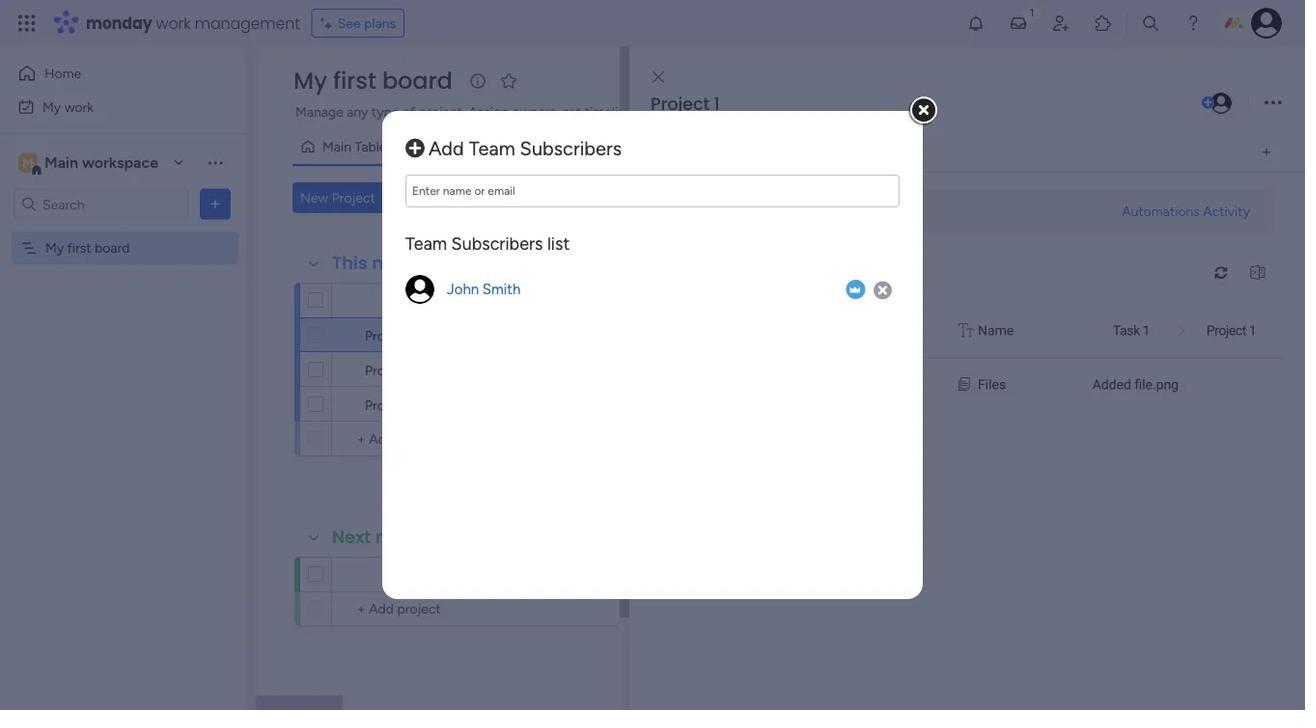 Task type: describe. For each thing, give the bounding box(es) containing it.
stands.
[[869, 104, 912, 120]]

project inside 'field'
[[651, 92, 710, 116]]

Next month field
[[327, 525, 439, 550]]

activity
[[1203, 203, 1250, 219]]

refresh image
[[1206, 266, 1237, 280]]

automations
[[1122, 203, 1200, 219]]

workspace selection element
[[18, 151, 161, 176]]

v2 search image
[[434, 187, 449, 209]]

My first board field
[[289, 65, 458, 97]]

john smith image
[[1251, 8, 1282, 39]]

manage
[[295, 104, 344, 120]]

monday work management
[[86, 12, 300, 34]]

1 horizontal spatial first
[[333, 65, 376, 97]]

main for main workspace
[[44, 154, 78, 172]]

project up project 2
[[365, 327, 409, 344]]

project inside button
[[332, 190, 376, 206]]

kanban
[[416, 139, 461, 155]]

see
[[338, 15, 361, 31]]

see plans button
[[312, 9, 405, 38]]

3
[[412, 397, 419, 413]]

new
[[300, 190, 329, 206]]

1 horizontal spatial board
[[382, 65, 453, 97]]

project
[[822, 104, 866, 120]]

workspace
[[82, 154, 158, 172]]

monday
[[86, 12, 152, 34]]

dapulse text column image
[[959, 321, 974, 341]]

home button
[[12, 58, 208, 89]]

next
[[332, 525, 371, 550]]

2 of from the left
[[735, 104, 748, 120]]

new project
[[300, 190, 376, 206]]

add to favorites image
[[499, 71, 518, 90]]

add
[[429, 137, 464, 160]]

0 vertical spatial my
[[294, 65, 327, 97]]

add team subscribers
[[429, 137, 622, 160]]

set
[[563, 104, 582, 120]]

assign
[[469, 104, 509, 120]]

v2 file column image
[[959, 375, 970, 395]]

angle down image
[[393, 191, 402, 205]]

my work
[[42, 98, 94, 115]]

my inside button
[[42, 98, 61, 115]]

help image
[[1184, 14, 1203, 33]]

task
[[1113, 323, 1140, 339]]

m
[[22, 154, 34, 171]]

added file.png
[[1093, 377, 1179, 393]]

home
[[44, 65, 81, 82]]

Search in workspace field
[[41, 193, 161, 215]]

manage any type of project. assign owners, set timelines and keep track of where your project stands. button
[[293, 100, 941, 124]]

work for my
[[64, 98, 94, 115]]

month for this month
[[372, 251, 431, 276]]

first inside list box
[[67, 240, 91, 256]]

project 1 inside 'field'
[[651, 92, 720, 116]]

project down refresh image
[[1207, 323, 1247, 339]]

name
[[978, 323, 1014, 339]]

1 inside 'field'
[[714, 92, 720, 116]]

file.png
[[1135, 377, 1179, 393]]

other
[[677, 203, 712, 219]]

Project 1 field
[[646, 92, 1198, 117]]

keep
[[668, 104, 698, 120]]

new project button
[[293, 183, 383, 213]]

This month field
[[327, 251, 436, 276]]

my work button
[[12, 91, 208, 122]]

smith
[[483, 281, 521, 298]]

0 horizontal spatial project 1
[[365, 327, 418, 344]]

1 image
[[1024, 1, 1041, 23]]



Task type: locate. For each thing, give the bounding box(es) containing it.
1 vertical spatial work
[[64, 98, 94, 115]]

john smith
[[447, 281, 521, 298]]

0 horizontal spatial team
[[406, 233, 447, 254]]

project right new
[[332, 190, 376, 206]]

team down assign at the top of page
[[469, 137, 515, 160]]

dapulse addbtn image
[[406, 134, 425, 163]]

1 vertical spatial my
[[42, 98, 61, 115]]

owners,
[[512, 104, 560, 120]]

2 horizontal spatial project 1
[[1207, 323, 1257, 339]]

any
[[347, 104, 368, 120]]

Enter name or email text field
[[406, 175, 900, 208]]

my first board list box
[[0, 228, 246, 525]]

close image
[[653, 70, 664, 84]]

1 vertical spatial my first board
[[45, 240, 130, 256]]

project 1 up project 2
[[365, 327, 418, 344]]

my down search in workspace field
[[45, 240, 64, 256]]

subscribers up smith
[[452, 233, 543, 254]]

manage any type of project. assign owners, set timelines and keep track of where your project stands.
[[295, 104, 912, 120]]

your
[[792, 104, 819, 120]]

1 vertical spatial board
[[95, 240, 130, 256]]

1 of from the left
[[403, 104, 415, 120]]

project 2
[[365, 362, 420, 379]]

1 horizontal spatial main
[[323, 139, 352, 155]]

work down the home
[[64, 98, 94, 115]]

main table
[[323, 139, 387, 155]]

1 up 2
[[412, 327, 418, 344]]

john smith image
[[1209, 91, 1234, 116]]

management
[[195, 12, 300, 34]]

team down v2 search image
[[406, 233, 447, 254]]

1 horizontal spatial team
[[469, 137, 515, 160]]

apps image
[[1094, 14, 1113, 33]]

0 horizontal spatial board
[[95, 240, 130, 256]]

added
[[1093, 377, 1132, 393]]

1 down export to excel icon
[[1250, 323, 1257, 339]]

0 vertical spatial my first board
[[294, 65, 453, 97]]

john smith link
[[447, 281, 521, 298]]

1 horizontal spatial work
[[156, 12, 191, 34]]

1 horizontal spatial project 1
[[651, 92, 720, 116]]

subscribers
[[520, 137, 622, 160], [452, 233, 543, 254]]

month
[[372, 251, 431, 276], [376, 525, 434, 550]]

work
[[156, 12, 191, 34], [64, 98, 94, 115]]

automations activity button
[[1115, 196, 1258, 226]]

see plans
[[338, 15, 396, 31]]

board inside list box
[[95, 240, 130, 256]]

1 right keep
[[714, 92, 720, 116]]

next month
[[332, 525, 434, 550]]

and
[[643, 104, 665, 120]]

work right monday
[[156, 12, 191, 34]]

main
[[323, 139, 352, 155], [44, 154, 78, 172]]

main right workspace icon on the left of the page
[[44, 154, 78, 172]]

main workspace
[[44, 154, 158, 172]]

1 vertical spatial subscribers
[[452, 233, 543, 254]]

month inside field
[[376, 525, 434, 550]]

month right the next
[[376, 525, 434, 550]]

work inside my work button
[[64, 98, 94, 115]]

0 horizontal spatial of
[[403, 104, 415, 120]]

plans
[[364, 15, 396, 31]]

automations activity
[[1122, 203, 1250, 219]]

subscribers down 'set' on the top left of page
[[520, 137, 622, 160]]

project left 3
[[365, 397, 409, 413]]

my inside list box
[[45, 240, 64, 256]]

0 horizontal spatial work
[[64, 98, 94, 115]]

0 vertical spatial team
[[469, 137, 515, 160]]

export to excel image
[[1243, 266, 1274, 280]]

0 vertical spatial first
[[333, 65, 376, 97]]

notifications image
[[967, 14, 986, 33]]

my first board
[[294, 65, 453, 97], [45, 240, 130, 256]]

track
[[701, 104, 731, 120]]

project
[[651, 92, 710, 116], [332, 190, 376, 206], [482, 292, 525, 309], [1207, 323, 1247, 339], [365, 327, 409, 344], [365, 362, 409, 379], [365, 397, 409, 413]]

month right this
[[372, 251, 431, 276]]

project left 2
[[365, 362, 409, 379]]

my first board down search in workspace field
[[45, 240, 130, 256]]

search everything image
[[1141, 14, 1161, 33]]

1 horizontal spatial of
[[735, 104, 748, 120]]

this month
[[332, 251, 431, 276]]

team subscribers list
[[406, 233, 570, 254]]

0 vertical spatial work
[[156, 12, 191, 34]]

project down close image at the top
[[651, 92, 710, 116]]

table
[[355, 139, 387, 155]]

project.
[[419, 104, 465, 120]]

0 vertical spatial subscribers
[[520, 137, 622, 160]]

my first board inside list box
[[45, 240, 130, 256]]

1 horizontal spatial my first board
[[294, 65, 453, 97]]

main inside main table button
[[323, 139, 352, 155]]

type
[[372, 104, 399, 120]]

1
[[714, 92, 720, 116], [1143, 323, 1150, 339], [1250, 323, 1257, 339], [412, 327, 418, 344]]

timelines
[[585, 104, 639, 120]]

first
[[333, 65, 376, 97], [67, 240, 91, 256]]

1 vertical spatial team
[[406, 233, 447, 254]]

my down the home
[[42, 98, 61, 115]]

john
[[447, 281, 479, 298]]

other activities
[[677, 203, 770, 219]]

my first board up type
[[294, 65, 453, 97]]

kanban button
[[401, 131, 475, 162]]

work for monday
[[156, 12, 191, 34]]

main table button
[[293, 131, 401, 162]]

show board description image
[[466, 71, 489, 91]]

list
[[547, 233, 570, 254]]

activities
[[715, 203, 770, 219]]

project 1
[[651, 92, 720, 116], [1207, 323, 1257, 339], [365, 327, 418, 344]]

0 horizontal spatial add view image
[[487, 140, 494, 154]]

of right track
[[735, 104, 748, 120]]

main left table
[[323, 139, 352, 155]]

month for next month
[[376, 525, 434, 550]]

my up manage
[[294, 65, 327, 97]]

board down search in workspace field
[[95, 240, 130, 256]]

0 vertical spatial board
[[382, 65, 453, 97]]

2 vertical spatial my
[[45, 240, 64, 256]]

first down search in workspace field
[[67, 240, 91, 256]]

task 1
[[1113, 323, 1150, 339]]

0 horizontal spatial my first board
[[45, 240, 130, 256]]

0 horizontal spatial first
[[67, 240, 91, 256]]

project 1 down refresh image
[[1207, 323, 1257, 339]]

files
[[978, 377, 1006, 393]]

0 horizontal spatial main
[[44, 154, 78, 172]]

of
[[403, 104, 415, 120], [735, 104, 748, 120]]

select product image
[[17, 14, 37, 33]]

add view image
[[487, 140, 494, 154], [1263, 145, 1271, 159]]

1 vertical spatial first
[[67, 240, 91, 256]]

board
[[382, 65, 453, 97], [95, 240, 130, 256]]

0 vertical spatial month
[[372, 251, 431, 276]]

Search field
[[449, 184, 507, 211]]

this
[[332, 251, 368, 276]]

team
[[469, 137, 515, 160], [406, 233, 447, 254]]

1 horizontal spatial add view image
[[1263, 145, 1271, 159]]

invite members image
[[1052, 14, 1071, 33]]

inbox image
[[1009, 14, 1028, 33]]

1 vertical spatial month
[[376, 525, 434, 550]]

workspace image
[[18, 152, 38, 173]]

1 right task
[[1143, 323, 1150, 339]]

list box
[[654, 304, 1281, 412]]

where
[[751, 104, 788, 120]]

project 3
[[365, 397, 419, 413]]

my
[[294, 65, 327, 97], [42, 98, 61, 115], [45, 240, 64, 256]]

option
[[0, 231, 246, 235]]

of right type
[[403, 104, 415, 120]]

main inside workspace selection element
[[44, 154, 78, 172]]

board up project.
[[382, 65, 453, 97]]

main for main table
[[323, 139, 352, 155]]

list box containing name
[[654, 304, 1281, 412]]

project right john
[[482, 292, 525, 309]]

month inside "field"
[[372, 251, 431, 276]]

2
[[412, 362, 420, 379]]

project 1 down close image at the top
[[651, 92, 720, 116]]

filter by anything image
[[607, 188, 638, 208]]

first up any
[[333, 65, 376, 97]]

None text field
[[406, 175, 900, 208]]



Task type: vqa. For each thing, say whether or not it's contained in the screenshot.
v2 user feedback image
no



